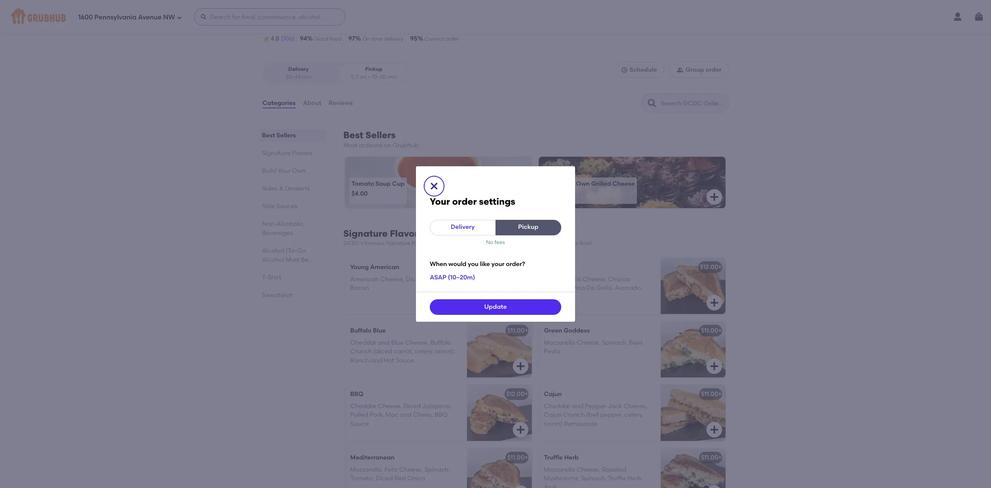 Task type: describe. For each thing, give the bounding box(es) containing it.
$11.00 for american cheese, diced tomato, bacon
[[507, 264, 525, 271]]

build your own grilled cheese
[[545, 180, 635, 188]]

97
[[348, 35, 355, 42]]

chees,
[[413, 412, 433, 419]]

svg image for pepper jack cheese, chorizo crumble, pico de gallo, avocado crema
[[709, 298, 720, 308]]

food
[[330, 36, 341, 42]]

grilled inside button
[[591, 180, 611, 188]]

onion),
[[435, 348, 455, 356]]

de
[[587, 285, 595, 292]]

(diced
[[374, 348, 392, 356]]

build your own tab
[[262, 167, 323, 176]]

patty
[[508, 241, 521, 247]]

1730
[[273, 22, 285, 30]]

celery, inside cheddar and pepper jack cheese, cajun crunch (bell pepper, celery, onion) remoulade
[[625, 412, 644, 419]]

tomato
[[352, 180, 374, 188]]

tomato soup cup $4.00
[[352, 180, 405, 198]]

no
[[486, 239, 493, 245]]

cheddar for cajun
[[544, 403, 570, 410]]

$11.00 + for cheddar and blue cheese, buffalo crunch (diced carrot, celery, onion), ranch and hot sauce
[[507, 327, 528, 335]]

melt,
[[522, 241, 534, 247]]

cheddar cheese, diced jalapeno, pulled pork, mac and chees, bbq sauce
[[350, 403, 452, 428]]

svg image for cheddar and blue cheese, buffalo crunch (diced carrot, celery, onion), ranch and hot sauce
[[516, 361, 526, 372]]

chorizo
[[608, 276, 631, 283]]

subscription pass image
[[262, 23, 271, 30]]

+ for pepper jack cheese, chorizo crumble, pico de gallo, avocado crema
[[718, 264, 722, 271]]

on time delivery
[[363, 36, 403, 42]]

hot
[[384, 357, 394, 364]]

1730 pennsylvania avenue nw button
[[273, 21, 361, 31]]

you
[[468, 261, 479, 268]]

delivery 30–45 min
[[286, 66, 312, 80]]

sweatshirt
[[262, 292, 293, 299]]

group order button
[[670, 62, 729, 78]]

svg image for american cheese, diced tomato, bacon
[[516, 298, 526, 308]]

and down "(diced"
[[371, 357, 382, 364]]

Search GCDC Grilled Cheese Bar search field
[[660, 100, 726, 108]]

remoulade
[[564, 421, 598, 428]]

cajun inside cheddar and pepper jack cheese, cajun crunch (bell pepper, celery, onion) remoulade
[[544, 412, 562, 419]]

carrot,
[[394, 348, 413, 356]]

sellers for best sellers
[[277, 132, 296, 139]]

pepper inside pepper jack cheese, chorizo crumble, pico de gallo, avocado crema
[[544, 276, 565, 283]]

asap (10–20m) button
[[430, 271, 475, 286]]

grubhub
[[393, 142, 419, 149]]

flavors for signature flavors gcdc's famous signature flavors: available as a grilled cheese, patty melt, or mac & cheese bowl.
[[390, 229, 423, 239]]

min inside pickup 0.2 mi • 10–20 min
[[387, 74, 397, 80]]

0 horizontal spatial truffle
[[544, 454, 563, 462]]

ranch
[[350, 357, 369, 364]]

pico
[[573, 285, 585, 292]]

build for build your own
[[262, 167, 277, 175]]

0 vertical spatial cheese
[[347, 1, 392, 16]]

crumble,
[[544, 285, 571, 292]]

gcdc
[[262, 1, 301, 16]]

diced for tomato,
[[406, 276, 423, 283]]

american cheese, diced tomato, bacon
[[350, 276, 449, 292]]

$12.00 for pepper jack cheese, chorizo crumble, pico de gallo, avocado crema
[[700, 264, 718, 271]]

$11.00 + for mozzarella cheese, spinach, basil, pesto
[[701, 327, 722, 335]]

$11.00 + for mozzarella cheese, roasted mushrooms, spinach, truffle herb aioli
[[701, 454, 722, 462]]

signature for signature flavors gcdc's famous signature flavors: available as a grilled cheese, patty melt, or mac & cheese bowl.
[[343, 229, 388, 239]]

search icon image
[[647, 98, 657, 109]]

delivery
[[384, 36, 403, 42]]

green
[[544, 327, 562, 335]]

spinach, inside "mozzarella cheese, spinach, basil, pesto"
[[602, 340, 628, 347]]

order for your
[[452, 196, 477, 207]]

celery, inside cheddar and blue cheese, buffalo crunch (diced carrot, celery, onion), ranch and hot sauce
[[415, 348, 434, 356]]

american inside american cheese, diced tomato, bacon
[[350, 276, 379, 283]]

bbq inside cheddar cheese, diced jalapeno, pulled pork, mac and chees, bbq sauce
[[435, 412, 448, 419]]

+ for american cheese, diced tomato, bacon
[[525, 264, 528, 271]]

signature flavors
[[262, 150, 313, 157]]

as
[[456, 241, 462, 247]]

order for correct
[[445, 36, 459, 42]]

$12.00 + for pepper jack cheese, chorizo crumble, pico de gallo, avocado crema
[[700, 264, 722, 271]]

t-shirt
[[262, 274, 281, 282]]

build your own
[[262, 167, 306, 175]]

sides
[[262, 185, 278, 192]]

cheese inside button
[[613, 180, 635, 188]]

signature flavors gcdc's famous signature flavors: available as a grilled cheese, patty melt, or mac & cheese bowl.
[[343, 229, 593, 247]]

young american image
[[467, 258, 532, 314]]

a
[[464, 241, 467, 247]]

cheese, inside cheddar and pepper jack cheese, cajun crunch (bell pepper, celery, onion) remoulade
[[624, 403, 648, 410]]

bar
[[395, 1, 416, 16]]

1600
[[78, 13, 93, 21]]

mac inside cheddar cheese, diced jalapeno, pulled pork, mac and chees, bbq sauce
[[386, 412, 399, 419]]

onion
[[407, 475, 425, 483]]

cheese, inside cheddar cheese, diced jalapeno, pulled pork, mac and chees, bbq sauce
[[378, 403, 402, 410]]

gcdc grilled cheese bar
[[262, 1, 416, 16]]

desserts
[[285, 185, 310, 192]]

signature for signature flavors
[[262, 150, 291, 157]]

spinach, inside 'mozzarella, feta cheese, spinach, tomato, diced red onion'
[[424, 467, 450, 474]]

cajun image
[[661, 385, 726, 441]]

your order settings
[[430, 196, 515, 207]]

good food
[[314, 36, 341, 42]]

jack inside cheddar and pepper jack cheese, cajun crunch (bell pepper, celery, onion) remoulade
[[608, 403, 622, 410]]

4.8
[[271, 35, 279, 42]]

your for build your own grilled cheese
[[562, 180, 575, 188]]

1 cajun from the top
[[544, 391, 562, 398]]

cheese inside signature flavors gcdc's famous signature flavors: available as a grilled cheese, patty melt, or mac & cheese bowl.
[[559, 241, 579, 247]]

0 vertical spatial american
[[370, 264, 399, 271]]

most
[[343, 142, 358, 149]]

pennsylvania for 1600
[[94, 13, 137, 21]]

cheese, inside "mozzarella cheese, spinach, basil, pesto"
[[577, 340, 601, 347]]

avenue for 1600 pennsylvania avenue nw
[[138, 13, 162, 21]]

gallo,
[[596, 285, 614, 292]]

delivery for delivery
[[451, 224, 475, 231]]

0 vertical spatial bbq
[[350, 391, 363, 398]]

green goddess image
[[661, 322, 726, 378]]

cheddar for pork,
[[350, 403, 377, 410]]

truffle herb image
[[661, 449, 726, 489]]

mozzarella cheese, roasted mushrooms, spinach, truffle herb aioli
[[544, 467, 642, 489]]

categories button
[[262, 88, 296, 119]]

tomato, inside american cheese, diced tomato, bacon
[[424, 276, 449, 283]]

bbq image
[[467, 385, 532, 441]]

beverages
[[262, 230, 293, 237]]

gcdc's
[[343, 241, 364, 247]]

good
[[314, 36, 329, 42]]

svg image inside schedule button
[[621, 67, 628, 74]]

sauce inside cheddar cheese, diced jalapeno, pulled pork, mac and chees, bbq sauce
[[350, 421, 369, 428]]

blue inside cheddar and blue cheese, buffalo crunch (diced carrot, celery, onion), ranch and hot sauce
[[391, 340, 404, 347]]

•
[[368, 74, 370, 80]]

svg image for cheddar and pepper jack cheese, cajun crunch (bell pepper, celery, onion) remoulade
[[709, 425, 720, 435]]

nw for 1600 pennsylvania avenue nw
[[163, 13, 175, 21]]

pickup for pickup
[[518, 224, 539, 231]]

& inside tab
[[279, 185, 284, 192]]

cheddar for crunch
[[350, 340, 377, 347]]

side
[[262, 203, 275, 210]]

cheddar and blue cheese, buffalo crunch (diced carrot, celery, onion), ranch and hot sauce
[[350, 340, 455, 364]]

schedule button
[[614, 62, 665, 78]]

crema
[[544, 294, 565, 301]]

side sauces tab
[[262, 202, 323, 211]]

min inside delivery 30–45 min
[[302, 74, 312, 80]]

reviews button
[[328, 88, 353, 119]]

spinach, inside mozzarella cheese, roasted mushrooms, spinach, truffle herb aioli
[[581, 475, 607, 483]]

own for build your own grilled cheese
[[576, 180, 590, 188]]

basil,
[[629, 340, 644, 347]]

$11.00 for cheddar and pepper jack cheese, cajun crunch (bell pepper, celery, onion) remoulade
[[701, 391, 718, 398]]

pork,
[[370, 412, 384, 419]]

update button
[[430, 300, 561, 316]]

$11.00 for mozzarella cheese, spinach, basil, pesto
[[701, 327, 718, 335]]

t-shirt tab
[[262, 273, 323, 282]]

0 vertical spatial herb
[[564, 454, 579, 462]]

asap (10–20m)
[[430, 274, 475, 282]]

option group containing delivery 30–45 min
[[262, 62, 410, 84]]

pennsylvania for 1730
[[287, 22, 325, 30]]

0.2
[[351, 74, 359, 80]]

your
[[492, 261, 505, 268]]

truffle herb
[[544, 454, 579, 462]]



Task type: locate. For each thing, give the bounding box(es) containing it.
nw inside button
[[350, 22, 361, 30]]

&
[[279, 185, 284, 192], [554, 241, 558, 247]]

sellers inside tab
[[277, 132, 296, 139]]

roasted
[[602, 467, 626, 474]]

1 horizontal spatial sauce
[[396, 357, 414, 364]]

0 horizontal spatial nw
[[163, 13, 175, 21]]

cheddar down buffalo blue
[[350, 340, 377, 347]]

1 horizontal spatial delivery
[[451, 224, 475, 231]]

0 vertical spatial &
[[279, 185, 284, 192]]

10–20
[[372, 74, 386, 80]]

0 horizontal spatial min
[[302, 74, 312, 80]]

young
[[350, 264, 369, 271]]

flavors inside signature flavors gcdc's famous signature flavors: available as a grilled cheese, patty melt, or mac & cheese bowl.
[[390, 229, 423, 239]]

like
[[480, 261, 490, 268]]

tomato,
[[424, 276, 449, 283], [350, 475, 374, 483]]

and inside cheddar cheese, diced jalapeno, pulled pork, mac and chees, bbq sauce
[[400, 412, 412, 419]]

diced up "chees,"
[[403, 403, 421, 410]]

mozzarella cheese, spinach, basil, pesto
[[544, 340, 644, 356]]

bacon
[[350, 285, 369, 292]]

southwest image
[[661, 258, 726, 314]]

diced inside american cheese, diced tomato, bacon
[[406, 276, 423, 283]]

your
[[278, 167, 291, 175], [562, 180, 575, 188], [430, 196, 450, 207]]

1 horizontal spatial $12.00 +
[[700, 264, 722, 271]]

svg image
[[974, 12, 984, 22], [200, 13, 207, 20], [177, 15, 182, 20], [621, 67, 628, 74], [429, 181, 439, 191], [516, 192, 526, 203], [516, 425, 526, 435]]

$12.00
[[700, 264, 718, 271], [506, 391, 525, 398]]

0 vertical spatial flavors
[[292, 150, 313, 157]]

pepper jack cheese, chorizo crumble, pico de gallo, avocado crema
[[544, 276, 641, 301]]

signature inside tab
[[262, 150, 291, 157]]

mac inside signature flavors gcdc's famous signature flavors: available as a grilled cheese, patty melt, or mac & cheese bowl.
[[542, 241, 553, 247]]

and up remoulade
[[572, 403, 584, 410]]

best sellers tab
[[262, 131, 323, 140]]

signature down best sellers
[[262, 150, 291, 157]]

about
[[303, 99, 321, 107]]

0 vertical spatial tomato,
[[424, 276, 449, 283]]

bbq up pulled
[[350, 391, 363, 398]]

0 vertical spatial your
[[278, 167, 291, 175]]

1 horizontal spatial mac
[[542, 241, 553, 247]]

+ for mozzarella cheese, roasted mushrooms, spinach, truffle herb aioli
[[718, 454, 722, 462]]

cheddar inside cheddar and blue cheese, buffalo crunch (diced carrot, celery, onion), ranch and hot sauce
[[350, 340, 377, 347]]

1 horizontal spatial crunch
[[563, 412, 585, 419]]

jack up pico
[[567, 276, 581, 283]]

0 horizontal spatial avenue
[[138, 13, 162, 21]]

+ for cheddar cheese, diced jalapeno, pulled pork, mac and chees, bbq sauce
[[525, 391, 528, 398]]

1 vertical spatial nw
[[350, 22, 361, 30]]

1 vertical spatial build
[[545, 180, 560, 188]]

0 horizontal spatial bbq
[[350, 391, 363, 398]]

your inside tab
[[278, 167, 291, 175]]

pepper,
[[601, 412, 623, 419]]

cheddar inside cheddar and pepper jack cheese, cajun crunch (bell pepper, celery, onion) remoulade
[[544, 403, 570, 410]]

1 horizontal spatial your
[[430, 196, 450, 207]]

crunch up "ranch"
[[350, 348, 372, 356]]

pennsylvania up 94
[[287, 22, 325, 30]]

+ for cheddar and blue cheese, buffalo crunch (diced carrot, celery, onion), ranch and hot sauce
[[525, 327, 528, 335]]

green goddess
[[544, 327, 590, 335]]

best inside tab
[[262, 132, 275, 139]]

own inside button
[[576, 180, 590, 188]]

spinach, left basil,
[[602, 340, 628, 347]]

pickup
[[365, 66, 383, 72], [518, 224, 539, 231]]

1 vertical spatial celery,
[[625, 412, 644, 419]]

+ for cheddar and pepper jack cheese, cajun crunch (bell pepper, celery, onion) remoulade
[[718, 391, 722, 398]]

sides & desserts tab
[[262, 184, 323, 193]]

buffalo blue image
[[467, 322, 532, 378]]

delivery up a
[[451, 224, 475, 231]]

2 vertical spatial grilled
[[468, 241, 485, 247]]

2 vertical spatial spinach,
[[581, 475, 607, 483]]

$12.00 + for cheddar cheese, diced jalapeno, pulled pork, mac and chees, bbq sauce
[[506, 391, 528, 398]]

0 vertical spatial blue
[[373, 327, 386, 335]]

0 horizontal spatial tomato,
[[350, 475, 374, 483]]

min right 10–20
[[387, 74, 397, 80]]

non-alcoholic beverages
[[262, 221, 304, 237]]

mac right pork,
[[386, 412, 399, 419]]

1 vertical spatial mac
[[386, 412, 399, 419]]

1 horizontal spatial tomato,
[[424, 276, 449, 283]]

1 vertical spatial tomato,
[[350, 475, 374, 483]]

pesto
[[544, 348, 560, 356]]

signature flavors tab
[[262, 149, 323, 158]]

2 vertical spatial signature
[[386, 241, 410, 247]]

0 vertical spatial grilled
[[304, 1, 344, 16]]

0 vertical spatial $12.00 +
[[700, 264, 722, 271]]

and up "(diced"
[[378, 340, 390, 347]]

0 horizontal spatial cheese
[[347, 1, 392, 16]]

build
[[262, 167, 277, 175], [545, 180, 560, 188]]

0 vertical spatial pennsylvania
[[94, 13, 137, 21]]

pickup inside pickup 0.2 mi • 10–20 min
[[365, 66, 383, 72]]

crunch
[[350, 348, 372, 356], [563, 412, 585, 419]]

side sauces
[[262, 203, 298, 210]]

blue up carrot,
[[391, 340, 404, 347]]

best sellers most ordered on grubhub
[[343, 130, 419, 149]]

non-alcoholic beverages tab
[[262, 220, 323, 238]]

tomato, down mozzarella,
[[350, 475, 374, 483]]

sides & desserts
[[262, 185, 310, 192]]

2 mozzarella from the top
[[544, 467, 575, 474]]

own for build your own
[[292, 167, 306, 175]]

sauce down carrot,
[[396, 357, 414, 364]]

available
[[432, 241, 455, 247]]

delivery
[[288, 66, 309, 72], [451, 224, 475, 231]]

$11.00
[[507, 264, 525, 271], [507, 327, 525, 335], [701, 327, 718, 335], [701, 391, 718, 398], [507, 454, 525, 462], [701, 454, 718, 462]]

and left "chees,"
[[400, 412, 412, 419]]

avenue for 1730 pennsylvania avenue nw
[[327, 22, 349, 30]]

pickup up •
[[365, 66, 383, 72]]

pennsylvania
[[94, 13, 137, 21], [287, 22, 325, 30]]

mozzarella
[[544, 340, 575, 347], [544, 467, 575, 474]]

$12.00 for cheddar cheese, diced jalapeno, pulled pork, mac and chees, bbq sauce
[[506, 391, 525, 398]]

1 vertical spatial signature
[[343, 229, 388, 239]]

0 vertical spatial spinach,
[[602, 340, 628, 347]]

0 vertical spatial nw
[[163, 13, 175, 21]]

build inside button
[[545, 180, 560, 188]]

order
[[445, 36, 459, 42], [706, 66, 722, 74], [452, 196, 477, 207]]

0 horizontal spatial own
[[292, 167, 306, 175]]

cheddar and pepper jack cheese, cajun crunch (bell pepper, celery, onion) remoulade
[[544, 403, 648, 428]]

1 vertical spatial american
[[350, 276, 379, 283]]

0 horizontal spatial build
[[262, 167, 277, 175]]

1730 pennsylvania avenue nw
[[273, 22, 361, 30]]

30–45
[[286, 74, 301, 80]]

buffalo up onion),
[[431, 340, 451, 347]]

cheese, inside signature flavors gcdc's famous signature flavors: available as a grilled cheese, patty melt, or mac & cheese bowl.
[[486, 241, 506, 247]]

tab
[[262, 247, 323, 265]]

herb inside mozzarella cheese, roasted mushrooms, spinach, truffle herb aioli
[[628, 475, 642, 483]]

signature
[[262, 150, 291, 157], [343, 229, 388, 239], [386, 241, 410, 247]]

95
[[410, 35, 417, 42]]

truffle up mushrooms,
[[544, 454, 563, 462]]

& right sides
[[279, 185, 284, 192]]

1 horizontal spatial own
[[576, 180, 590, 188]]

option group
[[262, 62, 410, 84]]

diced inside 'mozzarella, feta cheese, spinach, tomato, diced red onion'
[[376, 475, 393, 483]]

cheddar up the onion)
[[544, 403, 570, 410]]

& right or
[[554, 241, 558, 247]]

alcoholic
[[277, 221, 304, 228]]

0 horizontal spatial mac
[[386, 412, 399, 419]]

0 vertical spatial order
[[445, 36, 459, 42]]

0 vertical spatial delivery
[[288, 66, 309, 72]]

0 horizontal spatial your
[[278, 167, 291, 175]]

delivery for delivery 30–45 min
[[288, 66, 309, 72]]

cheddar up pulled
[[350, 403, 377, 410]]

cheese, inside cheddar and blue cheese, buffalo crunch (diced carrot, celery, onion), ranch and hot sauce
[[405, 340, 429, 347]]

$11.00 for mozzarella cheese, roasted mushrooms, spinach, truffle herb aioli
[[701, 454, 718, 462]]

mediterranean
[[350, 454, 395, 462]]

0 vertical spatial diced
[[406, 276, 423, 283]]

& inside signature flavors gcdc's famous signature flavors: available as a grilled cheese, patty melt, or mac & cheese bowl.
[[554, 241, 558, 247]]

american up bacon
[[350, 276, 379, 283]]

pickup up melt,
[[518, 224, 539, 231]]

order inside button
[[706, 66, 722, 74]]

tomato, down when
[[424, 276, 449, 283]]

flavors up the flavors:
[[390, 229, 423, 239]]

+ for mozzarella, feta cheese, spinach, tomato, diced red onion
[[525, 454, 528, 462]]

1600 pennsylvania avenue nw
[[78, 13, 175, 21]]

1 horizontal spatial avenue
[[327, 22, 349, 30]]

young american
[[350, 264, 399, 271]]

sauce down pulled
[[350, 421, 369, 428]]

svg image
[[709, 192, 720, 203], [516, 298, 526, 308], [709, 298, 720, 308], [516, 361, 526, 372], [709, 361, 720, 372], [709, 425, 720, 435]]

1 horizontal spatial pepper
[[585, 403, 606, 410]]

american up american cheese, diced tomato, bacon
[[370, 264, 399, 271]]

cheese, inside mozzarella cheese, roasted mushrooms, spinach, truffle herb aioli
[[577, 467, 601, 474]]

0 horizontal spatial delivery
[[288, 66, 309, 72]]

1 horizontal spatial &
[[554, 241, 558, 247]]

0 vertical spatial jack
[[567, 276, 581, 283]]

flavors up build your own tab
[[292, 150, 313, 157]]

spinach, up onion
[[424, 467, 450, 474]]

cheese, inside 'mozzarella, feta cheese, spinach, tomato, diced red onion'
[[399, 467, 423, 474]]

mozzarella up mushrooms,
[[544, 467, 575, 474]]

pennsylvania inside button
[[287, 22, 325, 30]]

truffle inside mozzarella cheese, roasted mushrooms, spinach, truffle herb aioli
[[608, 475, 626, 483]]

+ for mozzarella cheese, spinach, basil, pesto
[[718, 327, 722, 335]]

1 mozzarella from the top
[[544, 340, 575, 347]]

grilled
[[304, 1, 344, 16], [591, 180, 611, 188], [468, 241, 485, 247]]

1 vertical spatial herb
[[628, 475, 642, 483]]

pickup inside button
[[518, 224, 539, 231]]

order right group
[[706, 66, 722, 74]]

delivery inside button
[[451, 224, 475, 231]]

sellers up signature flavors
[[277, 132, 296, 139]]

pepper up (bell
[[585, 403, 606, 410]]

1 vertical spatial pepper
[[585, 403, 606, 410]]

truffle down roasted
[[608, 475, 626, 483]]

mozzarella inside mozzarella cheese, roasted mushrooms, spinach, truffle herb aioli
[[544, 467, 575, 474]]

mozzarella,
[[350, 467, 383, 474]]

sauce inside cheddar and blue cheese, buffalo crunch (diced carrot, celery, onion), ranch and hot sauce
[[396, 357, 414, 364]]

0 horizontal spatial buffalo
[[350, 327, 372, 335]]

southwest
[[544, 264, 575, 271]]

1 vertical spatial spinach,
[[424, 467, 450, 474]]

pickup button
[[495, 220, 561, 236]]

star icon image
[[262, 35, 271, 43]]

crunch up remoulade
[[563, 412, 585, 419]]

1 min from the left
[[302, 74, 312, 80]]

0 vertical spatial signature
[[262, 150, 291, 157]]

avenue inside button
[[327, 22, 349, 30]]

diced for jalapeno,
[[403, 403, 421, 410]]

mozzarella up pesto in the right bottom of the page
[[544, 340, 575, 347]]

cup
[[392, 180, 405, 188]]

blue up "(diced"
[[373, 327, 386, 335]]

1 horizontal spatial pickup
[[518, 224, 539, 231]]

settings
[[479, 196, 515, 207]]

delivery up 30–45
[[288, 66, 309, 72]]

buffalo up "ranch"
[[350, 327, 372, 335]]

cheddar inside cheddar cheese, diced jalapeno, pulled pork, mac and chees, bbq sauce
[[350, 403, 377, 410]]

pennsylvania right 1600
[[94, 13, 137, 21]]

signature up famous
[[343, 229, 388, 239]]

grilled inside signature flavors gcdc's famous signature flavors: available as a grilled cheese, patty melt, or mac & cheese bowl.
[[468, 241, 485, 247]]

0 vertical spatial avenue
[[138, 13, 162, 21]]

diced left asap
[[406, 276, 423, 283]]

mac right or
[[542, 241, 553, 247]]

own
[[292, 167, 306, 175], [576, 180, 590, 188]]

1 vertical spatial grilled
[[591, 180, 611, 188]]

0 vertical spatial $12.00
[[700, 264, 718, 271]]

mozzarella for green
[[544, 340, 575, 347]]

pickup 0.2 mi • 10–20 min
[[351, 66, 397, 80]]

and inside cheddar and pepper jack cheese, cajun crunch (bell pepper, celery, onion) remoulade
[[572, 403, 584, 410]]

0 vertical spatial cajun
[[544, 391, 562, 398]]

svg image for mozzarella cheese, spinach, basil, pesto
[[709, 361, 720, 372]]

diced inside cheddar cheese, diced jalapeno, pulled pork, mac and chees, bbq sauce
[[403, 403, 421, 410]]

best up most
[[343, 130, 363, 141]]

0 vertical spatial pepper
[[544, 276, 565, 283]]

main navigation navigation
[[0, 0, 991, 34]]

1 vertical spatial delivery
[[451, 224, 475, 231]]

mushrooms,
[[544, 475, 580, 483]]

nw for 1730 pennsylvania avenue nw
[[350, 22, 361, 30]]

tomato, inside 'mozzarella, feta cheese, spinach, tomato, diced red onion'
[[350, 475, 374, 483]]

sweatshirt tab
[[262, 291, 323, 300]]

0 vertical spatial pickup
[[365, 66, 383, 72]]

1 horizontal spatial $12.00
[[700, 264, 718, 271]]

time
[[371, 36, 383, 42]]

build inside tab
[[262, 167, 277, 175]]

jalapeno,
[[422, 403, 452, 410]]

2 horizontal spatial your
[[562, 180, 575, 188]]

1 vertical spatial order
[[706, 66, 722, 74]]

pepper up crumble,
[[544, 276, 565, 283]]

2 vertical spatial cheese
[[559, 241, 579, 247]]

cheese, inside pepper jack cheese, chorizo crumble, pico de gallo, avocado crema
[[583, 276, 607, 283]]

2 cajun from the top
[[544, 412, 562, 419]]

people icon image
[[677, 67, 684, 74]]

best inside best sellers most ordered on grubhub
[[343, 130, 363, 141]]

$11.00 + for american cheese, diced tomato, bacon
[[507, 264, 528, 271]]

your inside button
[[562, 180, 575, 188]]

ordered
[[359, 142, 382, 149]]

pepper inside cheddar and pepper jack cheese, cajun crunch (bell pepper, celery, onion) remoulade
[[585, 403, 606, 410]]

bbq down jalapeno,
[[435, 412, 448, 419]]

soup
[[376, 180, 391, 188]]

2 vertical spatial your
[[430, 196, 450, 207]]

(bell
[[586, 412, 599, 419]]

1 horizontal spatial min
[[387, 74, 397, 80]]

sellers up on
[[366, 130, 396, 141]]

on
[[363, 36, 370, 42]]

mozzarella inside "mozzarella cheese, spinach, basil, pesto"
[[544, 340, 575, 347]]

build for build your own grilled cheese
[[545, 180, 560, 188]]

when would you like your order?
[[430, 261, 525, 268]]

$11.00 +
[[507, 264, 528, 271], [507, 327, 528, 335], [701, 327, 722, 335], [701, 391, 722, 398], [507, 454, 528, 462], [701, 454, 722, 462]]

1 vertical spatial your
[[562, 180, 575, 188]]

1 vertical spatial $12.00 +
[[506, 391, 528, 398]]

(106)
[[281, 35, 295, 42]]

buffalo blue
[[350, 327, 386, 335]]

group
[[686, 66, 704, 74]]

flavors inside tab
[[292, 150, 313, 157]]

aioli
[[544, 484, 557, 489]]

1 vertical spatial cajun
[[544, 412, 562, 419]]

0 horizontal spatial $12.00 +
[[506, 391, 528, 398]]

0 horizontal spatial sauce
[[350, 421, 369, 428]]

jack
[[567, 276, 581, 283], [608, 403, 622, 410]]

$11.00 + for cheddar and pepper jack cheese, cajun crunch (bell pepper, celery, onion) remoulade
[[701, 391, 722, 398]]

update
[[484, 304, 507, 311]]

1 vertical spatial flavors
[[390, 229, 423, 239]]

order?
[[506, 261, 525, 268]]

0 vertical spatial truffle
[[544, 454, 563, 462]]

0 vertical spatial own
[[292, 167, 306, 175]]

0 vertical spatial build
[[262, 167, 277, 175]]

1 vertical spatial pennsylvania
[[287, 22, 325, 30]]

feta
[[385, 467, 398, 474]]

1 horizontal spatial buffalo
[[431, 340, 451, 347]]

nw inside main navigation navigation
[[163, 13, 175, 21]]

nw
[[163, 13, 175, 21], [350, 22, 361, 30]]

2 vertical spatial order
[[452, 196, 477, 207]]

goddess
[[564, 327, 590, 335]]

non-
[[262, 221, 277, 228]]

best sellers
[[262, 132, 296, 139]]

0 vertical spatial mac
[[542, 241, 553, 247]]

2 min from the left
[[387, 74, 397, 80]]

0 horizontal spatial jack
[[567, 276, 581, 283]]

fees
[[495, 239, 505, 245]]

spinach, down roasted
[[581, 475, 607, 483]]

1 vertical spatial truffle
[[608, 475, 626, 483]]

your for build your own
[[278, 167, 291, 175]]

mediterranean image
[[467, 449, 532, 489]]

0 horizontal spatial pickup
[[365, 66, 383, 72]]

best up signature flavors
[[262, 132, 275, 139]]

flavors for signature flavors
[[292, 150, 313, 157]]

own inside tab
[[292, 167, 306, 175]]

jack up pepper,
[[608, 403, 622, 410]]

0 horizontal spatial celery,
[[415, 348, 434, 356]]

0 vertical spatial crunch
[[350, 348, 372, 356]]

no fees
[[486, 239, 505, 245]]

diced down feta
[[376, 475, 393, 483]]

pennsylvania inside main navigation navigation
[[94, 13, 137, 21]]

1 horizontal spatial truffle
[[608, 475, 626, 483]]

1 horizontal spatial celery,
[[625, 412, 644, 419]]

avenue inside main navigation navigation
[[138, 13, 162, 21]]

$11.00 + for mozzarella, feta cheese, spinach, tomato, diced red onion
[[507, 454, 528, 462]]

mozzarella for truffle
[[544, 467, 575, 474]]

signature left the flavors:
[[386, 241, 410, 247]]

correct order
[[425, 36, 459, 42]]

jack inside pepper jack cheese, chorizo crumble, pico de gallo, avocado crema
[[567, 276, 581, 283]]

0 horizontal spatial sellers
[[277, 132, 296, 139]]

and
[[378, 340, 390, 347], [371, 357, 382, 364], [572, 403, 584, 410], [400, 412, 412, 419]]

order for group
[[706, 66, 722, 74]]

celery, right carrot,
[[415, 348, 434, 356]]

1 horizontal spatial herb
[[628, 475, 642, 483]]

sellers for best sellers most ordered on grubhub
[[366, 130, 396, 141]]

crunch inside cheddar and pepper jack cheese, cajun crunch (bell pepper, celery, onion) remoulade
[[563, 412, 585, 419]]

celery, right pepper,
[[625, 412, 644, 419]]

sellers inside best sellers most ordered on grubhub
[[366, 130, 396, 141]]

1 horizontal spatial sellers
[[366, 130, 396, 141]]

bbq
[[350, 391, 363, 398], [435, 412, 448, 419]]

cheddar
[[350, 340, 377, 347], [350, 403, 377, 410], [544, 403, 570, 410]]

delivery inside delivery 30–45 min
[[288, 66, 309, 72]]

or
[[536, 241, 541, 247]]

0 horizontal spatial &
[[279, 185, 284, 192]]

$11.00 for mozzarella, feta cheese, spinach, tomato, diced red onion
[[507, 454, 525, 462]]

1 vertical spatial $12.00
[[506, 391, 525, 398]]

cajun
[[544, 391, 562, 398], [544, 412, 562, 419]]

pickup for pickup 0.2 mi • 10–20 min
[[365, 66, 383, 72]]

order right correct
[[445, 36, 459, 42]]

buffalo inside cheddar and blue cheese, buffalo crunch (diced carrot, celery, onion), ranch and hot sauce
[[431, 340, 451, 347]]

$11.00 for cheddar and blue cheese, buffalo crunch (diced carrot, celery, onion), ranch and hot sauce
[[507, 327, 525, 335]]

0 horizontal spatial blue
[[373, 327, 386, 335]]

1 vertical spatial mozzarella
[[544, 467, 575, 474]]

0 horizontal spatial herb
[[564, 454, 579, 462]]

crunch inside cheddar and blue cheese, buffalo crunch (diced carrot, celery, onion), ranch and hot sauce
[[350, 348, 372, 356]]

red
[[395, 475, 406, 483]]

would
[[449, 261, 467, 268]]

min right 30–45
[[302, 74, 312, 80]]

correct
[[425, 36, 444, 42]]

1 horizontal spatial cheese
[[559, 241, 579, 247]]

best for best sellers
[[262, 132, 275, 139]]

order up delivery button in the top of the page
[[452, 196, 477, 207]]

1 horizontal spatial pennsylvania
[[287, 22, 325, 30]]

cheese, inside american cheese, diced tomato, bacon
[[381, 276, 404, 283]]

best for best sellers most ordered on grubhub
[[343, 130, 363, 141]]

$12.00 +
[[700, 264, 722, 271], [506, 391, 528, 398]]

0 vertical spatial mozzarella
[[544, 340, 575, 347]]



Task type: vqa. For each thing, say whether or not it's contained in the screenshot.
The Buffalo in the Cheddar and Blue Cheese, Buffalo Crunch (diced carrot, celery, onion), Ranch and Hot Sauce
yes



